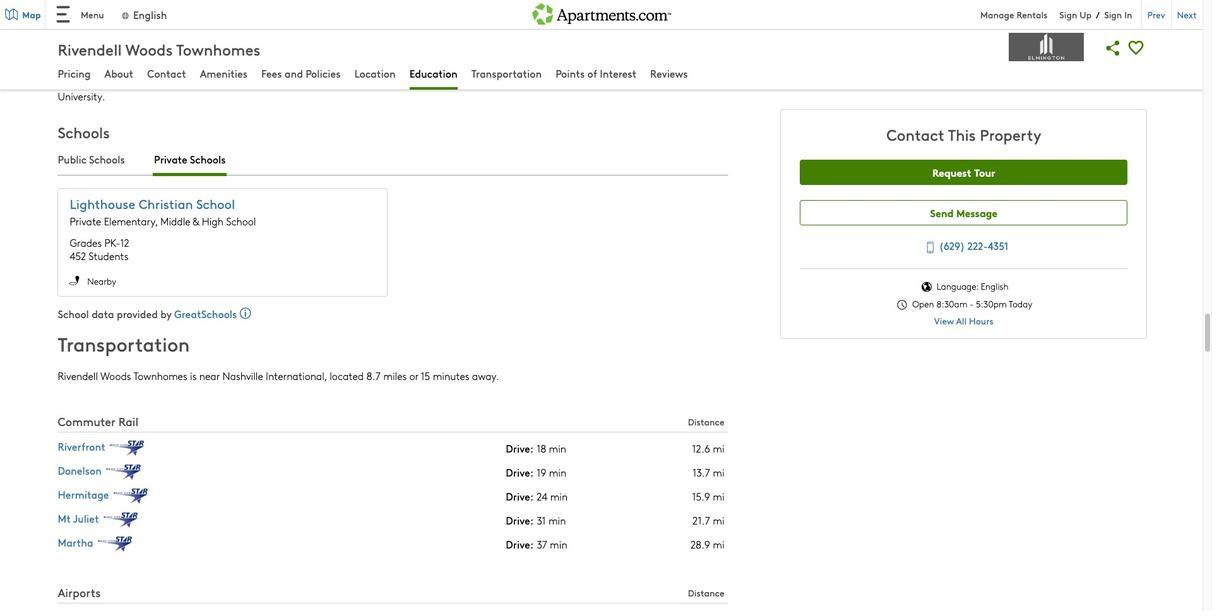 Task type: locate. For each thing, give the bounding box(es) containing it.
school right high
[[226, 214, 256, 228]]

is left "within"
[[190, 77, 197, 90]]

drive: left 24
[[506, 490, 534, 504]]

0 vertical spatial miles
[[311, 77, 335, 90]]

university. down pricing button
[[58, 90, 105, 103]]

min right 24
[[550, 490, 568, 503]]

drive: left 20
[[506, 29, 534, 43]]

drive: left the 31
[[506, 514, 534, 528]]

1 vertical spatial school
[[226, 214, 256, 228]]

this
[[948, 124, 976, 145]]

nearby
[[87, 275, 116, 287]]

2 vertical spatial townhomes
[[134, 369, 187, 382]]

0 vertical spatial minutes
[[241, 77, 278, 90]]

of
[[588, 66, 597, 80]]

1 horizontal spatial lipscomb
[[563, 77, 606, 90]]

tennessee regional transportation authority music city star image for martha
[[96, 536, 133, 553]]

university. left it
[[450, 77, 497, 90]]

drive: left 37
[[506, 538, 534, 552]]

1 vertical spatial 18
[[537, 442, 546, 455]]

tennessee regional transportation authority music city star image for donelson
[[105, 464, 142, 481]]

request
[[933, 165, 972, 179]]

0 horizontal spatial miles
[[311, 77, 335, 90]]

12.9
[[693, 30, 710, 43]]

3 mi from the top
[[713, 466, 725, 479]]

0 vertical spatial distance
[[688, 415, 725, 428]]

min
[[549, 6, 567, 19], [551, 30, 568, 43], [550, 54, 567, 67], [549, 442, 567, 455], [549, 466, 567, 479], [550, 490, 568, 503], [549, 514, 566, 527], [550, 538, 567, 551]]

school
[[196, 195, 235, 212], [226, 214, 256, 228], [58, 307, 89, 321]]

tennessee regional transportation authority music city star image right "donelson" link
[[105, 464, 142, 481]]

1 vertical spatial woods
[[100, 77, 131, 90]]

woods
[[125, 38, 173, 59], [100, 77, 131, 90], [100, 369, 131, 382]]

sign
[[1060, 8, 1078, 21], [1105, 8, 1122, 21]]

schools up public schools link
[[58, 122, 110, 142]]

2 sign from the left
[[1105, 8, 1122, 21]]

12.6
[[692, 442, 710, 455]]

rivendell for rivendell woods townhomes
[[58, 38, 122, 59]]

pricing button
[[58, 66, 91, 83]]

private inside lighthouse christian school private elementary, middle & high school
[[70, 214, 101, 228]]

also
[[518, 77, 537, 90]]

private
[[154, 152, 187, 166], [70, 214, 101, 228]]

2 drive: from the top
[[506, 29, 534, 43]]

0 horizontal spatial belmont
[[58, 29, 98, 43]]

woods for rivendell woods townhomes is near nashville international, located 8.7 miles or 15 minutes away.
[[100, 369, 131, 382]]

drive: left the "22"
[[506, 53, 534, 67]]

drive: for 12.6 mi
[[506, 442, 534, 456]]

or
[[280, 77, 290, 90], [410, 369, 419, 382]]

school left the data on the bottom of the page
[[58, 307, 89, 321]]

4 mi from the top
[[713, 490, 725, 503]]

school up high
[[196, 195, 235, 212]]

hours
[[969, 315, 994, 327]]

contact down rivendell woods townhomes
[[147, 66, 186, 80]]

2 drive: 18 min from the top
[[506, 442, 567, 456]]

sign left up
[[1060, 8, 1078, 21]]

miles inside rivendell woods townhomes is within 17 minutes or 11.0 miles from trevecca nazarene university. it is also near lipscomb university and belmont university.
[[311, 77, 335, 90]]

tennessee regional transportation authority music city star image
[[109, 440, 146, 457], [105, 464, 142, 481], [112, 488, 149, 505], [102, 512, 139, 529], [96, 536, 133, 553]]

university for vanderbilt university
[[110, 53, 157, 67]]

1 vertical spatial townhomes
[[134, 77, 187, 90]]

0 horizontal spatial minutes
[[241, 77, 278, 90]]

8 drive: from the top
[[506, 538, 534, 552]]

minutes right "15"
[[433, 369, 470, 382]]

schools right public
[[89, 152, 125, 166]]

mi right 21.7
[[713, 514, 725, 527]]

2 vertical spatial rivendell
[[58, 369, 98, 382]]

0 horizontal spatial transportation
[[58, 331, 190, 357]]

mi right 12.6 on the right of the page
[[713, 442, 725, 455]]

1 horizontal spatial contact
[[887, 124, 945, 145]]

miles right 11.0
[[311, 77, 335, 90]]

vanderbilt university link
[[58, 53, 157, 67]]

1 horizontal spatial transportation
[[472, 66, 542, 80]]

located
[[330, 369, 364, 382]]

english up 5:30pm
[[981, 281, 1009, 293]]

miles for 8.7
[[383, 369, 407, 382]]

woods for rivendell woods townhomes
[[125, 38, 173, 59]]

19
[[537, 466, 546, 479]]

drive: 18 min up drive: 19 min
[[506, 442, 567, 456]]

min right "19"
[[549, 466, 567, 479]]

1 horizontal spatial sign
[[1105, 8, 1122, 21]]

or left 11.0
[[280, 77, 290, 90]]

woods down vanderbilt university link
[[100, 77, 131, 90]]

miles right 8.7
[[383, 369, 407, 382]]

15.9 mi
[[692, 490, 725, 503]]

drive: up drive: 19 min
[[506, 442, 534, 456]]

pk-
[[105, 236, 120, 249]]

donelson
[[58, 464, 102, 478]]

is for rivendell woods townhomes is near nashville international, located 8.7 miles or 15 minutes away.
[[190, 369, 197, 382]]

prev
[[1148, 8, 1165, 21]]

and right interest
[[656, 77, 673, 90]]

mi
[[713, 30, 725, 43], [713, 442, 725, 455], [713, 466, 725, 479], [713, 490, 725, 503], [713, 514, 725, 527], [713, 538, 725, 551]]

public
[[58, 152, 87, 166]]

lipscomb
[[58, 5, 103, 19], [563, 77, 606, 90]]

0 vertical spatial school
[[196, 195, 235, 212]]

tennessee regional transportation authority music city star image down rail
[[109, 440, 146, 457]]

drive: 18 min for drive: 19 min
[[506, 442, 567, 456]]

24
[[537, 490, 548, 503]]

1 horizontal spatial near
[[539, 77, 560, 90]]

private up grades
[[70, 214, 101, 228]]

drive: for 12.9 mi
[[506, 29, 534, 43]]

18 up 20
[[537, 6, 546, 19]]

hermitage link
[[58, 488, 109, 502]]

2 vertical spatial school
[[58, 307, 89, 321]]

min right the "22"
[[550, 54, 567, 67]]

send message
[[931, 205, 998, 219]]

map link
[[0, 0, 45, 29]]

5 drive: from the top
[[506, 466, 534, 480]]

4351
[[988, 239, 1009, 253]]

mi for mt juliet
[[713, 514, 725, 527]]

2 vertical spatial woods
[[100, 369, 131, 382]]

mi right 12.9
[[713, 30, 725, 43]]

6 mi from the top
[[713, 538, 725, 551]]

within
[[199, 77, 227, 90]]

0 horizontal spatial private
[[70, 214, 101, 228]]

schools
[[58, 122, 110, 142], [89, 152, 125, 166], [190, 152, 226, 166]]

trevecca
[[362, 77, 401, 90]]

min inside drive: 19 min
[[549, 466, 567, 479]]

0 horizontal spatial near
[[199, 369, 220, 382]]

contact
[[147, 66, 186, 80], [887, 124, 945, 145]]

is left nashville
[[190, 369, 197, 382]]

min right 37
[[550, 538, 567, 551]]

distance up 12.6 mi
[[688, 415, 725, 428]]

donelson link
[[58, 464, 102, 478]]

drive: left "19"
[[506, 466, 534, 480]]

townhomes down rivendell woods townhomes
[[134, 77, 187, 90]]

0 vertical spatial woods
[[125, 38, 173, 59]]

townhomes up amenities
[[176, 38, 260, 59]]

1 vertical spatial contact
[[887, 124, 945, 145]]

schools up christian
[[190, 152, 226, 166]]

0 horizontal spatial and
[[285, 66, 303, 80]]

provided
[[117, 307, 158, 321]]

lighthouse
[[70, 195, 135, 212]]

menu
[[81, 8, 104, 21]]

english link
[[120, 7, 167, 21]]

tour
[[975, 165, 996, 179]]

rivendell inside rivendell woods townhomes is within 17 minutes or 11.0 miles from trevecca nazarene university. it is also near lipscomb university and belmont university.
[[58, 77, 98, 90]]

1 vertical spatial miles
[[383, 369, 407, 382]]

it
[[500, 77, 506, 90]]

min right 20
[[551, 30, 568, 43]]

belmont down 12.9
[[676, 77, 715, 90]]

commuter
[[58, 414, 115, 430]]

0 vertical spatial drive: 18 min
[[506, 5, 567, 19]]

0 vertical spatial belmont
[[58, 29, 98, 43]]

drive: for 28.9 mi
[[506, 538, 534, 552]]

woods inside rivendell woods townhomes is within 17 minutes or 11.0 miles from trevecca nazarene university. it is also near lipscomb university and belmont university.
[[100, 77, 131, 90]]

belmont inside rivendell woods townhomes is within 17 minutes or 11.0 miles from trevecca nazarene university. it is also near lipscomb university and belmont university.
[[676, 77, 715, 90]]

1 rivendell from the top
[[58, 38, 122, 59]]

min up drive: 19 min
[[549, 442, 567, 455]]

schools for private
[[190, 152, 226, 166]]

0 vertical spatial rivendell
[[58, 38, 122, 59]]

0 horizontal spatial contact
[[147, 66, 186, 80]]

0 vertical spatial private
[[154, 152, 187, 166]]

english up rivendell woods townhomes
[[133, 7, 167, 21]]

0 horizontal spatial or
[[280, 77, 290, 90]]

2 18 from the top
[[537, 442, 546, 455]]

university
[[106, 5, 153, 19], [101, 29, 148, 43], [110, 53, 157, 67], [609, 77, 653, 90]]

1 horizontal spatial and
[[656, 77, 673, 90]]

message
[[957, 205, 998, 219]]

1 drive: 18 min from the top
[[506, 5, 567, 19]]

7 drive: from the top
[[506, 514, 534, 528]]

0 horizontal spatial lipscomb
[[58, 5, 103, 19]]

university for lipscomb university
[[106, 5, 153, 19]]

1 horizontal spatial minutes
[[433, 369, 470, 382]]

drive: 22 min
[[506, 53, 567, 67]]

townhomes up rail
[[134, 369, 187, 382]]

and right fees
[[285, 66, 303, 80]]

hermitage
[[58, 488, 109, 502]]

1 vertical spatial drive: 18 min
[[506, 442, 567, 456]]

distance down 28.9 mi
[[688, 586, 725, 599]]

education
[[410, 66, 458, 80]]

0 vertical spatial or
[[280, 77, 290, 90]]

minutes right 17
[[241, 77, 278, 90]]

mi right 15.9
[[713, 490, 725, 503]]

townhomes inside rivendell woods townhomes is within 17 minutes or 11.0 miles from trevecca nazarene university. it is also near lipscomb university and belmont university.
[[134, 77, 187, 90]]

christian
[[139, 195, 193, 212]]

1 vertical spatial rivendell
[[58, 77, 98, 90]]

points
[[556, 66, 585, 80]]

4 drive: from the top
[[506, 442, 534, 456]]

international,
[[266, 369, 327, 382]]

1 horizontal spatial belmont
[[676, 77, 715, 90]]

mi for hermitage
[[713, 490, 725, 503]]

reviews button
[[651, 66, 688, 83]]

min inside the "drive: 37 min"
[[550, 538, 567, 551]]

townhomes for rivendell woods townhomes
[[176, 38, 260, 59]]

university.
[[450, 77, 497, 90], [58, 90, 105, 103]]

data
[[92, 307, 114, 321]]

1 vertical spatial private
[[70, 214, 101, 228]]

1 vertical spatial belmont
[[676, 77, 715, 90]]

mi right 28.9
[[713, 538, 725, 551]]

1 horizontal spatial english
[[981, 281, 1009, 293]]

tennessee regional transportation authority music city star image right the juliet
[[102, 512, 139, 529]]

woods up contact button on the left top of page
[[125, 38, 173, 59]]

1 sign from the left
[[1060, 8, 1078, 21]]

fees
[[261, 66, 282, 80]]

about
[[105, 66, 133, 80]]

6 drive: from the top
[[506, 490, 534, 504]]

woods up rail
[[100, 369, 131, 382]]

drive: 18 min up drive: 20 min
[[506, 5, 567, 19]]

by
[[160, 307, 172, 321]]

near left nashville
[[199, 369, 220, 382]]

min inside 'drive: 31 min'
[[549, 514, 566, 527]]

min for 12.6
[[549, 442, 567, 455]]

min inside drive: 22 min
[[550, 54, 567, 67]]

schools for public
[[89, 152, 125, 166]]

contact this property
[[887, 124, 1042, 145]]

minutes
[[241, 77, 278, 90], [433, 369, 470, 382]]

contact for contact button on the left top of page
[[147, 66, 186, 80]]

min up drive: 20 min
[[549, 6, 567, 19]]

mi right 13.7
[[713, 466, 725, 479]]

18 for drive: 20 min
[[537, 6, 546, 19]]

0 horizontal spatial english
[[133, 7, 167, 21]]

in
[[1125, 8, 1133, 21]]

1 18 from the top
[[537, 6, 546, 19]]

min for 12.9
[[551, 30, 568, 43]]

min inside drive: 20 min
[[551, 30, 568, 43]]

0 vertical spatial contact
[[147, 66, 186, 80]]

2 rivendell from the top
[[58, 77, 98, 90]]

belmont down the menu button
[[58, 29, 98, 43]]

0 horizontal spatial sign
[[1060, 8, 1078, 21]]

view all hours
[[935, 315, 994, 327]]

grades
[[70, 236, 102, 249]]

university inside rivendell woods townhomes is within 17 minutes or 11.0 miles from trevecca nazarene university. it is also near lipscomb university and belmont university.
[[609, 77, 653, 90]]

property
[[980, 124, 1042, 145]]

0 vertical spatial townhomes
[[176, 38, 260, 59]]

min inside "drive: 24 min"
[[550, 490, 568, 503]]

sign left in
[[1105, 8, 1122, 21]]

tennessee regional transportation authority music city star image right hermitage
[[112, 488, 149, 505]]

20
[[537, 30, 548, 43]]

0 vertical spatial 18
[[537, 6, 546, 19]]

1 horizontal spatial private
[[154, 152, 187, 166]]

policies
[[306, 66, 341, 80]]

tennessee regional transportation authority music city star image down the juliet
[[96, 536, 133, 553]]

18 up "19"
[[537, 442, 546, 455]]

language: english
[[935, 281, 1009, 293]]

manage rentals sign up / sign in
[[981, 8, 1133, 21]]

amenities
[[200, 66, 248, 80]]

or left "15"
[[410, 369, 419, 382]]

request tour
[[933, 165, 996, 179]]

5 mi from the top
[[713, 514, 725, 527]]

sign up link
[[1060, 8, 1092, 21]]

private up christian
[[154, 152, 187, 166]]

transportation
[[472, 66, 542, 80], [58, 331, 190, 357]]

1 vertical spatial lipscomb
[[563, 77, 606, 90]]

min right the 31
[[549, 514, 566, 527]]

0 vertical spatial near
[[539, 77, 560, 90]]

2 mi from the top
[[713, 442, 725, 455]]

request tour button
[[800, 160, 1128, 185]]

belmont university
[[58, 29, 148, 43]]

1 vertical spatial distance
[[688, 586, 725, 599]]

drive: 24 min
[[506, 490, 568, 504]]

location button
[[355, 66, 396, 83]]

1 horizontal spatial or
[[410, 369, 419, 382]]

near right also
[[539, 77, 560, 90]]

contact left this
[[887, 124, 945, 145]]

1 horizontal spatial miles
[[383, 369, 407, 382]]

drive: up drive: 20 min
[[506, 5, 534, 19]]

3 rivendell from the top
[[58, 369, 98, 382]]



Task type: describe. For each thing, give the bounding box(es) containing it.
townhomes for rivendell woods townhomes is near nashville international, located 8.7 miles or 15 minutes away.
[[134, 369, 187, 382]]

rivendell for rivendell woods townhomes is near nashville international, located 8.7 miles or 15 minutes away.
[[58, 369, 98, 382]]

share listing image
[[1102, 37, 1125, 59]]

mi for riverfront
[[713, 442, 725, 455]]

all
[[956, 315, 967, 327]]

amenities button
[[200, 66, 248, 83]]

&
[[193, 214, 199, 228]]

woods for rivendell woods townhomes is within 17 minutes or 11.0 miles from trevecca nazarene university. it is also near lipscomb university and belmont university.
[[100, 77, 131, 90]]

students
[[89, 249, 129, 262]]

near inside rivendell woods townhomes is within 17 minutes or 11.0 miles from trevecca nazarene university. it is also near lipscomb university and belmont university.
[[539, 77, 560, 90]]

28.9 mi
[[691, 538, 725, 551]]

grades pk-12 452 students
[[70, 236, 129, 262]]

send message button
[[800, 200, 1128, 225]]

reviews
[[651, 66, 688, 80]]

mt juliet
[[58, 512, 99, 526]]

greatschools link
[[174, 307, 240, 321]]

tennessee regional transportation authority music city star image for riverfront
[[109, 440, 146, 457]]

13.7 mi
[[693, 466, 725, 479]]

minutes inside rivendell woods townhomes is within 17 minutes or 11.0 miles from trevecca nazarene university. it is also near lipscomb university and belmont university.
[[241, 77, 278, 90]]

property management company logo image
[[1009, 33, 1085, 61]]

/
[[1096, 8, 1100, 21]]

rail
[[119, 414, 139, 430]]

drive: for 13.7 mi
[[506, 466, 534, 480]]

is right it
[[509, 77, 516, 90]]

13.7
[[693, 466, 710, 479]]

apartments.com logo image
[[532, 0, 671, 24]]

drive: 18 min for drive: 20 min
[[506, 5, 567, 19]]

contact button
[[147, 66, 186, 83]]

or inside rivendell woods townhomes is within 17 minutes or 11.0 miles from trevecca nazarene university. it is also near lipscomb university and belmont university.
[[280, 77, 290, 90]]

rivendell woods townhomes
[[58, 38, 260, 59]]

open 8:30am - 5:30pm today
[[910, 298, 1033, 310]]

lipscomb inside rivendell woods townhomes is within 17 minutes or 11.0 miles from trevecca nazarene university. it is also near lipscomb university and belmont university.
[[563, 77, 606, 90]]

1 drive: from the top
[[506, 5, 534, 19]]

2 distance from the top
[[688, 586, 725, 599]]

townhomes for rivendell woods townhomes is within 17 minutes or 11.0 miles from trevecca nazarene university. it is also near lipscomb university and belmont university.
[[134, 77, 187, 90]]

8.7
[[367, 369, 381, 382]]

rentals
[[1017, 8, 1048, 21]]

manage
[[981, 8, 1015, 21]]

1 distance from the top
[[688, 415, 725, 428]]

lighthouse christian school link
[[70, 195, 235, 212]]

rivendell woods townhomes is within 17 minutes or 11.0 miles from trevecca nazarene university. it is also near lipscomb university and belmont university.
[[58, 77, 715, 103]]

min for 15.9
[[550, 490, 568, 503]]

lipscomb university link
[[58, 5, 153, 19]]

5:30pm
[[976, 298, 1007, 310]]

1 vertical spatial english
[[981, 281, 1009, 293]]

location
[[355, 66, 396, 80]]

commuter rail
[[58, 414, 139, 430]]

up
[[1080, 8, 1092, 21]]

min for 28.9
[[550, 538, 567, 551]]

private schools
[[154, 152, 226, 166]]

manage rentals link
[[981, 8, 1060, 21]]

3 drive: from the top
[[506, 53, 534, 67]]

mt juliet link
[[58, 512, 99, 526]]

rivendell for rivendell woods townhomes is within 17 minutes or 11.0 miles from trevecca nazarene university. it is also near lipscomb university and belmont university.
[[58, 77, 98, 90]]

22
[[537, 54, 547, 67]]

1 vertical spatial or
[[410, 369, 419, 382]]

tennessee regional transportation authority music city star image for mt juliet
[[102, 512, 139, 529]]

21.7 mi
[[693, 514, 725, 527]]

greatschools
[[174, 307, 237, 321]]

and inside button
[[285, 66, 303, 80]]

11.0
[[292, 77, 309, 90]]

education button
[[410, 66, 458, 83]]

rivendell woods townhomes is near nashville international, located 8.7 miles or 15 minutes away.
[[58, 369, 499, 382]]

riverfront link
[[58, 440, 105, 454]]

riverfront
[[58, 440, 105, 454]]

1 vertical spatial minutes
[[433, 369, 470, 382]]

min for 13.7
[[549, 466, 567, 479]]

222-
[[968, 239, 988, 253]]

school data provided by greatschools
[[58, 307, 240, 321]]

15
[[421, 369, 430, 382]]

lighthouse christian school private elementary, middle & high school
[[70, 195, 256, 228]]

0 vertical spatial lipscomb
[[58, 5, 103, 19]]

drive: 31 min
[[506, 514, 566, 528]]

drive: for 21.7 mi
[[506, 514, 534, 528]]

contact for contact this property
[[887, 124, 945, 145]]

martha link
[[58, 536, 93, 550]]

vanderbilt university
[[58, 53, 157, 67]]

37
[[537, 538, 547, 551]]

0 horizontal spatial university.
[[58, 90, 105, 103]]

12.9 mi
[[693, 30, 725, 43]]

prev link
[[1142, 0, 1171, 29]]

drive: 37 min
[[506, 538, 567, 552]]

mi for martha
[[713, 538, 725, 551]]

12
[[120, 236, 129, 249]]

min for 21.7
[[549, 514, 566, 527]]

8:30am
[[937, 298, 968, 310]]

from
[[338, 77, 359, 90]]

12.6 mi
[[692, 442, 725, 455]]

high
[[202, 214, 223, 228]]

juliet
[[73, 512, 99, 526]]

0 vertical spatial transportation
[[472, 66, 542, 80]]

vanderbilt
[[58, 53, 107, 67]]

transportation button
[[472, 66, 542, 83]]

fees and policies button
[[261, 66, 341, 83]]

university for belmont university
[[101, 29, 148, 43]]

and inside rivendell woods townhomes is within 17 minutes or 11.0 miles from trevecca nazarene university. it is also near lipscomb university and belmont university.
[[656, 77, 673, 90]]

1 vertical spatial near
[[199, 369, 220, 382]]

elementary,
[[104, 214, 158, 228]]

1 horizontal spatial university.
[[450, 77, 497, 90]]

21.7
[[693, 514, 710, 527]]

next link
[[1171, 0, 1203, 29]]

-
[[970, 298, 974, 310]]

17
[[229, 77, 238, 90]]

drive: 20 min
[[506, 29, 568, 43]]

mi for donelson
[[713, 466, 725, 479]]

private inside private schools link
[[154, 152, 187, 166]]

18 for drive: 19 min
[[537, 442, 546, 455]]

away.
[[472, 369, 499, 382]]

28.9
[[691, 538, 710, 551]]

452
[[70, 249, 86, 262]]

open
[[913, 298, 934, 310]]

1 mi from the top
[[713, 30, 725, 43]]

today
[[1009, 298, 1033, 310]]

about button
[[105, 66, 133, 83]]

middle
[[160, 214, 190, 228]]

menu button
[[45, 0, 114, 29]]

1 vertical spatial transportation
[[58, 331, 190, 357]]

miles for 11.0
[[311, 77, 335, 90]]

tennessee regional transportation authority music city star image for hermitage
[[112, 488, 149, 505]]

points of interest button
[[556, 66, 637, 83]]

is for rivendell woods townhomes is within 17 minutes or 11.0 miles from trevecca nazarene university. it is also near lipscomb university and belmont university.
[[190, 77, 197, 90]]

lipscomb university
[[58, 5, 153, 19]]

0 vertical spatial english
[[133, 7, 167, 21]]

drive: for 15.9 mi
[[506, 490, 534, 504]]



Task type: vqa. For each thing, say whether or not it's contained in the screenshot.
the bottommost Your
no



